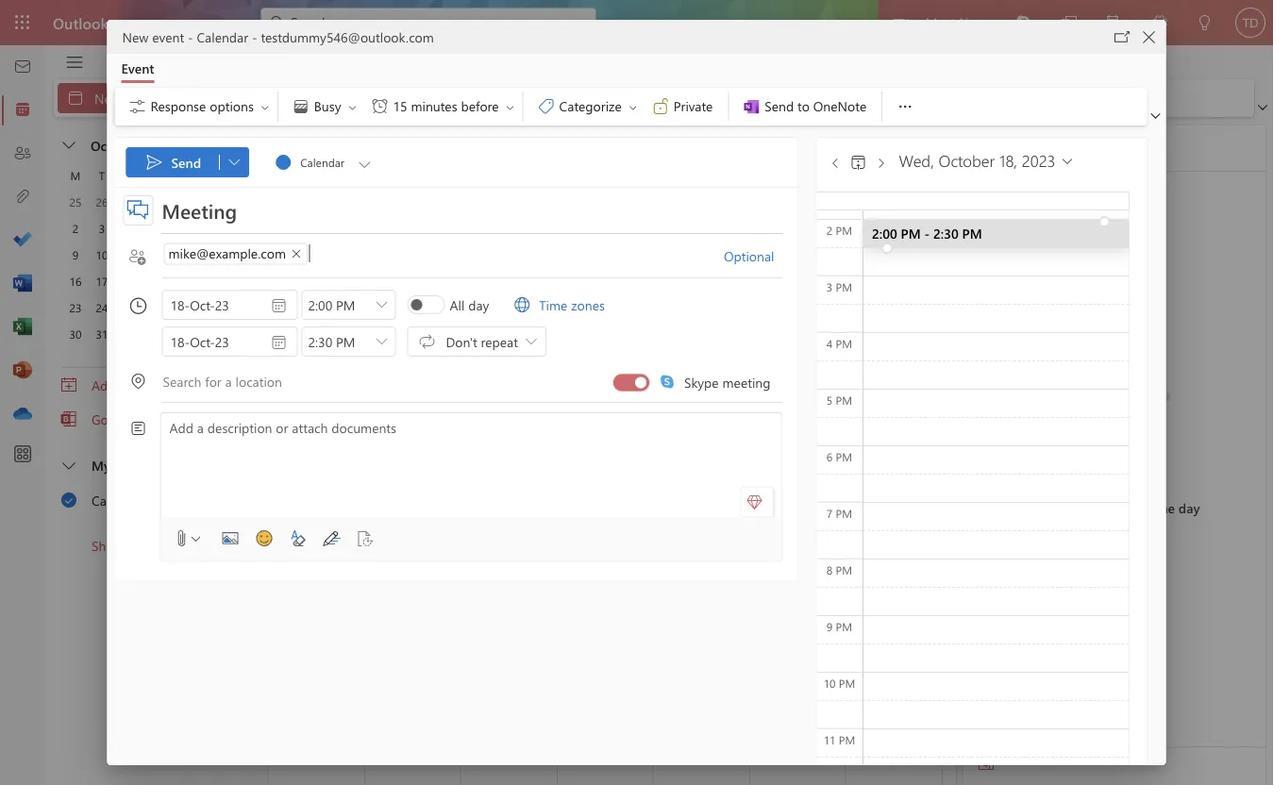 Task type: locate. For each thing, give the bounding box(es) containing it.
4 down start date text field
[[205, 327, 211, 342]]


[[1142, 29, 1158, 45]]

event
[[152, 28, 184, 45]]

1 inside button
[[231, 195, 237, 210]]

thursday element
[[142, 162, 168, 189]]

0 vertical spatial day
[[468, 296, 489, 314]]

15 right the 5 pm
[[855, 400, 869, 417]]

 inside the new group
[[467, 89, 486, 108]]

 left my
[[62, 460, 76, 473]]

oct right 18
[[1041, 137, 1066, 159]]

2 horizontal spatial -
[[924, 225, 930, 242]]

list box containing my calendars
[[46, 448, 262, 563]]

pm left 2:00
[[836, 223, 853, 238]]

30 button
[[196, 191, 219, 213], [64, 323, 87, 346]]

26 down tuesday element at the top of the page
[[96, 195, 108, 210]]

7 inside button
[[205, 221, 211, 236]]

 button
[[55, 132, 85, 159]]

22 up start date text field
[[228, 274, 240, 289]]

1 vertical spatial testdummy2
[[412, 330, 478, 345]]

End date text field
[[163, 327, 297, 356]]

 right the before
[[505, 101, 516, 113]]

 left the 
[[628, 101, 639, 113]]

wed, right  button
[[899, 149, 935, 171]]

wednesday element
[[115, 162, 142, 189]]

1 horizontal spatial 4
[[205, 327, 211, 342]]

sunday element
[[221, 162, 247, 189]]

2 t from the left
[[152, 168, 158, 183]]

1 down the "sunday" element at the left
[[231, 195, 237, 210]]

1 horizontal spatial -
[[252, 28, 257, 45]]

26 button down tuesday element at the top of the page
[[91, 191, 113, 213]]


[[274, 153, 293, 172]]

1 vertical spatial 28
[[202, 300, 214, 315]]

7 down 6 pm
[[827, 506, 833, 521]]

calendars
[[114, 457, 171, 474]]

4 button up 11 button
[[117, 217, 140, 240]]

all day image
[[411, 299, 423, 310]]

show all button
[[46, 529, 262, 563]]

calendar inside wed, october 18, 2023 document
[[197, 28, 248, 45]]

0 horizontal spatial 29
[[175, 195, 187, 210]]

5 down start date text field
[[231, 327, 237, 342]]

my
[[128, 411, 146, 428]]

- for new
[[188, 28, 193, 45]]

2 repeating event image from the top
[[435, 326, 450, 349]]

10 am
[[376, 428, 409, 443]]

 button for start time text field
[[372, 291, 392, 319]]

am down tuesday
[[391, 232, 409, 247]]

0 horizontal spatial 7
[[205, 221, 211, 236]]

 inside  categorize 
[[628, 101, 639, 113]]

s
[[205, 168, 211, 183], [231, 168, 237, 183]]

5 left 6 button
[[152, 221, 158, 236]]

add for add calendar
[[92, 377, 116, 394]]

29 down 22 button
[[228, 300, 240, 315]]

2 horizontal spatial 11
[[824, 733, 836, 748]]

oct
[[1041, 137, 1066, 159], [865, 204, 886, 221]]

1 vertical spatial 05
[[855, 693, 869, 711]]

outlook
[[53, 12, 108, 33]]

t inside tuesday element
[[99, 168, 105, 183]]

11 button
[[117, 244, 140, 266]]

 inside wed, october 18, 2023 document
[[418, 332, 437, 351]]

 button left all day icon
[[372, 291, 392, 319]]


[[284, 89, 303, 108]]

1 testdummy2 from the top
[[412, 232, 478, 247]]

3 down 20
[[178, 327, 184, 342]]

5 inside wed, october 18, 2023 document
[[827, 393, 833, 408]]

outlook link
[[53, 0, 108, 45]]

skype meeting image
[[635, 377, 647, 389]]

12
[[149, 247, 161, 262], [566, 400, 580, 417]]

13 button
[[170, 244, 193, 266]]

s left the "sunday" element at the left
[[205, 168, 211, 183]]

october left 18, at top right
[[939, 149, 996, 171]]

s for the "sunday" element at the left
[[231, 168, 237, 183]]

0 horizontal spatial 27
[[122, 195, 135, 210]]

0 horizontal spatial 26 button
[[91, 191, 113, 213]]

testdummy2 up all
[[412, 232, 478, 247]]

to for send
[[798, 97, 810, 115]]

testdummy2 down all
[[412, 330, 478, 345]]

add up go
[[92, 377, 116, 394]]

Add a description or attach documents, press Alt+F10 to exit text field
[[169, 419, 774, 487]]

show formatting options image
[[283, 524, 313, 554]]

21
[[202, 274, 214, 289], [758, 498, 772, 515]]

3 am from the top
[[391, 428, 409, 443]]

26 right 
[[149, 300, 161, 315]]

11 left 12 button
[[122, 247, 135, 262]]

6 inside button
[[178, 221, 184, 236]]

14
[[202, 247, 214, 262], [758, 400, 772, 417]]

 private
[[651, 97, 713, 116]]

all
[[450, 296, 465, 314]]

s inside saturday element
[[205, 168, 211, 183]]

calendar up the 'help'
[[197, 28, 248, 45]]

none field containing 
[[274, 147, 375, 177]]

 left start time text field
[[270, 296, 288, 315]]

pm right 2:00
[[901, 225, 921, 242]]

0 horizontal spatial s
[[205, 168, 211, 183]]

27
[[122, 195, 135, 210], [175, 300, 187, 315]]

1 down sunday
[[855, 204, 862, 221]]

0 vertical spatial 7
[[205, 221, 211, 236]]

s inside the "sunday" element
[[231, 168, 237, 183]]

repeating event image down all
[[435, 326, 450, 349]]

 for  button related to start time text field
[[376, 299, 388, 310]]

go
[[92, 411, 108, 428]]

2 vertical spatial 15
[[855, 400, 869, 417]]

2 button
[[64, 217, 87, 240]]

29 button up 6 button
[[170, 191, 193, 213]]

2 horizontal spatial 3
[[827, 279, 833, 294]]

 down 
[[229, 157, 240, 168]]

Select a calendar text field
[[293, 147, 354, 177]]

wed, inside agenda view section
[[979, 137, 1016, 159]]

0 horizontal spatial october
[[91, 136, 139, 154]]

0 horizontal spatial send
[[171, 153, 201, 171]]

optional button
[[716, 241, 783, 271]]

0 vertical spatial  button
[[372, 291, 392, 319]]

3 inside document
[[827, 279, 833, 294]]

29 up 6 button
[[175, 195, 187, 210]]

 left all day icon
[[376, 299, 388, 310]]

13
[[175, 247, 187, 262], [662, 400, 676, 417]]

28 button down 21 button at top left
[[196, 296, 219, 319]]

0 horizontal spatial 2
[[72, 221, 79, 236]]

1 vertical spatial send
[[171, 153, 201, 171]]

30 button left 31
[[64, 323, 87, 346]]

2 horizontal spatial 5
[[827, 393, 833, 408]]

Add details for the event text field
[[162, 188, 783, 233]]

2 up 9 button on the left top
[[72, 221, 79, 236]]

0 vertical spatial 6
[[178, 221, 184, 236]]

9 for 9
[[72, 247, 79, 262]]

29 button down 22 button
[[223, 296, 245, 319]]

15 right 
[[393, 97, 408, 115]]

8 inside document
[[827, 563, 833, 578]]

0 horizontal spatial 4 button
[[117, 217, 140, 240]]

2 horizontal spatial 15
[[855, 400, 869, 417]]

03
[[373, 302, 387, 319]]

pm for 4 pm
[[836, 336, 853, 351]]

1 horizontal spatial oct
[[1041, 137, 1066, 159]]

1 vertical spatial am
[[391, 330, 409, 345]]

29 up the "10 pm"
[[855, 595, 869, 613]]

0 horizontal spatial 14
[[202, 247, 214, 262]]

month
[[490, 89, 529, 107]]

0 vertical spatial 4 button
[[117, 217, 140, 240]]

wed, left 18
[[979, 137, 1016, 159]]

new group
[[58, 79, 639, 117]]

1 vertical spatial 26
[[149, 300, 161, 315]]

 up tuesday
[[355, 155, 374, 174]]

1 vertical spatial 10 am testdummy2
[[376, 330, 478, 345]]

28 down thursday element
[[149, 195, 161, 210]]

2023 inside button
[[143, 136, 172, 154]]

pm for 2 pm
[[836, 223, 853, 238]]

repeating event image up all
[[435, 229, 450, 251]]

2 testdummy2 from the top
[[412, 330, 478, 345]]

0 vertical spatial 8
[[231, 221, 237, 236]]

1 t from the left
[[99, 168, 105, 183]]

27 for the topmost 27 button
[[122, 195, 135, 210]]

26
[[96, 195, 108, 210], [149, 300, 161, 315]]

1 horizontal spatial 6
[[827, 449, 833, 464]]

1 vertical spatial  button
[[372, 327, 392, 356]]

0 vertical spatial 05
[[566, 302, 580, 319]]

30 left 31
[[69, 327, 82, 342]]

0 vertical spatial send
[[765, 97, 794, 115]]

1 horizontal spatial calendar
[[197, 28, 248, 45]]

2 am from the top
[[391, 330, 409, 345]]

tab list
[[93, 45, 272, 75]]

pm up 4 pm
[[836, 279, 853, 294]]

1 s from the left
[[205, 168, 211, 183]]

add inside add a description or attach documents, press alt+f10 to exit text field
[[169, 419, 194, 437]]

am inside button
[[391, 428, 409, 443]]

home
[[108, 51, 144, 68]]

0 horizontal spatial 30 button
[[64, 323, 87, 346]]

meeting
[[723, 373, 771, 391]]

1 horizontal spatial 27
[[175, 300, 187, 315]]

wed, october 18, 2023 document
[[0, 0, 1274, 786]]

pm down the 5 pm
[[836, 449, 853, 464]]

outlook banner
[[0, 0, 1274, 45]]

tags group
[[527, 88, 725, 125]]

week
[[414, 89, 447, 107]]

0 vertical spatial 28 button
[[144, 191, 166, 213]]

onedrive image
[[13, 405, 32, 424]]

0 vertical spatial 15
[[393, 97, 408, 115]]

3 button right 2 button
[[91, 217, 113, 240]]

0 horizontal spatial 12
[[149, 247, 161, 262]]

22 button
[[223, 270, 245, 293]]

1 horizontal spatial 3
[[178, 327, 184, 342]]

11 up add a description or attach documents, press alt+f10 to exit text field
[[469, 400, 484, 417]]

1  button from the top
[[372, 291, 392, 319]]

testdummy2
[[412, 232, 478, 247], [412, 330, 478, 345]]

10 down search for a location field
[[376, 428, 388, 443]]

  
[[829, 153, 889, 172]]

 categorize 
[[537, 97, 639, 116]]

1 horizontal spatial 29 button
[[223, 296, 245, 319]]

0 vertical spatial calendar
[[197, 28, 248, 45]]

0 horizontal spatial 3 button
[[91, 217, 113, 240]]

t for tuesday element at the top of the page
[[99, 168, 105, 183]]

3 pm
[[827, 279, 853, 294]]

2 inside document
[[827, 223, 833, 238]]

0 horizontal spatial 15
[[228, 247, 240, 262]]

0 horizontal spatial 5 button
[[144, 217, 166, 240]]

1 horizontal spatial 22
[[855, 498, 869, 515]]

 down  button
[[1151, 111, 1161, 121]]

tab list containing home
[[93, 45, 272, 75]]

1 horizontal spatial 3 button
[[170, 323, 193, 346]]

16 button
[[64, 270, 87, 293]]

2 pm
[[827, 223, 853, 238]]

2023 right 18, at top right
[[1022, 149, 1056, 171]]

10 up 11 pm
[[824, 676, 836, 691]]

4
[[125, 221, 131, 236], [205, 327, 211, 342], [827, 336, 833, 351]]

8 up 9 pm
[[827, 563, 833, 578]]

1 horizontal spatial wed,
[[979, 137, 1016, 159]]

15 up 22 button
[[228, 247, 240, 262]]

2 for 2
[[72, 221, 79, 236]]

 for  button related to end time text box in the left top of the page
[[376, 336, 388, 347]]

5 button
[[144, 217, 166, 240], [223, 323, 245, 346]]

wed, october 18, 2023 
[[899, 149, 1076, 171]]

5 for rightmost 5 button
[[231, 327, 237, 342]]

28 down 21 button at top left
[[202, 300, 214, 315]]

None field
[[274, 147, 375, 177]]

to inside button
[[112, 411, 124, 428]]

calendar down my calendars at left
[[92, 492, 143, 509]]

25 right 24 button
[[122, 300, 135, 315]]

 button for end time text box in the left top of the page
[[372, 327, 392, 356]]

0 horizontal spatial calendar
[[92, 492, 143, 509]]

2  button from the top
[[372, 327, 392, 356]]

5 button down start date text field
[[223, 323, 245, 346]]

5 button left 6 button
[[144, 217, 166, 240]]

0 vertical spatial 10 am testdummy2
[[376, 232, 478, 247]]

5
[[152, 221, 158, 236], [231, 327, 237, 342], [827, 393, 833, 408]]

wed, inside document
[[899, 149, 935, 171]]

word image
[[13, 275, 32, 294]]

0 horizontal spatial t
[[99, 168, 105, 183]]

- for 2:00
[[924, 225, 930, 242]]

pm for 11 pm
[[839, 733, 856, 748]]

mike@example.com button
[[164, 243, 308, 265]]

0 horizontal spatial 2023
[[143, 136, 172, 154]]

1 repeating event image from the top
[[435, 229, 450, 251]]

3 button down 20
[[170, 323, 193, 346]]

25
[[69, 195, 82, 210], [122, 300, 135, 315]]

 up monday element
[[62, 139, 76, 152]]

9 pm
[[827, 619, 853, 634]]

 for left  popup button
[[229, 157, 240, 168]]

29 for leftmost 29 button
[[175, 195, 187, 210]]

1 vertical spatial  button
[[219, 147, 249, 177]]

 for top  popup button
[[1151, 111, 1161, 121]]


[[435, 232, 450, 247], [435, 330, 450, 345], [418, 332, 437, 351]]

 inside button
[[355, 155, 374, 174]]

8 for 8
[[231, 221, 237, 236]]

30 button down saturday element
[[196, 191, 219, 213]]

0 horizontal spatial 21
[[202, 274, 214, 289]]

9 inside wed, october 18, 2023 document
[[827, 619, 833, 634]]

14 right 13 button
[[202, 247, 214, 262]]

0 vertical spatial 29
[[175, 195, 187, 210]]

share group
[[737, 79, 883, 117]]

2 10 am testdummy2 from the top
[[376, 330, 478, 345]]

28
[[149, 195, 161, 210], [202, 300, 214, 315]]

9 inside button
[[72, 247, 79, 262]]


[[65, 52, 85, 72]]

10 am testdummy2
[[376, 232, 478, 247], [376, 330, 478, 345]]

day right the
[[1179, 499, 1201, 516]]

2
[[72, 221, 79, 236], [827, 223, 833, 238]]

t inside thursday element
[[152, 168, 158, 183]]

- up the 'help'
[[252, 28, 257, 45]]

to right go
[[112, 411, 124, 428]]

1 am from the top
[[391, 232, 409, 247]]

cell
[[115, 268, 142, 295], [115, 321, 142, 347], [142, 321, 168, 347]]

onenote
[[814, 97, 867, 115]]

2 for 2 pm
[[827, 223, 833, 238]]

2 inside button
[[72, 221, 79, 236]]

to inside button
[[798, 97, 810, 115]]

21 left 7 pm
[[758, 498, 772, 515]]

wed,
[[979, 137, 1016, 159], [899, 149, 935, 171]]

3 down the 2 pm
[[827, 279, 833, 294]]

show
[[92, 537, 123, 554]]

23 button
[[64, 296, 87, 319]]

 left 
[[260, 101, 271, 113]]

2023 up thursday element
[[143, 136, 172, 154]]

pm
[[836, 223, 853, 238], [901, 225, 921, 242], [962, 225, 982, 242], [836, 279, 853, 294], [836, 336, 853, 351], [836, 393, 853, 408], [836, 449, 853, 464], [836, 506, 853, 521], [836, 563, 853, 578], [836, 619, 853, 634], [839, 676, 856, 691], [839, 733, 856, 748]]

15 inside " 15 minutes before "
[[393, 97, 408, 115]]

1 horizontal spatial 5
[[231, 327, 237, 342]]

 button
[[844, 145, 874, 175]]

1 horizontal spatial 30
[[202, 195, 214, 210]]

26 button down 19
[[144, 296, 166, 319]]

2 s from the left
[[231, 168, 237, 183]]

2 vertical spatial 5
[[827, 393, 833, 408]]

agenda view section
[[964, 126, 1266, 786]]

02
[[277, 302, 291, 319]]


[[537, 97, 556, 116]]

4 pm
[[827, 336, 853, 351]]

 button
[[1110, 23, 1136, 50]]

1 vertical spatial 25
[[122, 300, 135, 315]]

25 button
[[64, 191, 87, 213], [117, 296, 140, 319]]

12 button
[[144, 244, 166, 266]]

pm for 8 pm
[[836, 563, 853, 578]]

pm down 8 pm
[[836, 619, 853, 634]]

mail image
[[13, 58, 32, 76]]

8 pm
[[827, 563, 853, 578]]

day inside nothing planned for the day enjoy!
[[1179, 499, 1201, 516]]

1 horizontal spatial send
[[765, 97, 794, 115]]

day right all
[[468, 296, 489, 314]]

30 down saturday element
[[202, 195, 214, 210]]

1 horizontal spatial add
[[169, 419, 194, 437]]

 left month
[[467, 89, 486, 108]]

0 horizontal spatial oct
[[865, 204, 886, 221]]

 up all
[[435, 232, 450, 247]]

repeat
[[481, 333, 518, 350]]

am
[[391, 232, 409, 247], [391, 330, 409, 345], [391, 428, 409, 443]]

for
[[1135, 499, 1152, 516]]

1 vertical spatial 28 button
[[196, 296, 219, 319]]

18,
[[1000, 149, 1018, 171]]

pm up 6 pm
[[836, 393, 853, 408]]

october up tuesday element at the top of the page
[[91, 136, 139, 154]]

28 for '28' button to the right
[[202, 300, 214, 315]]

send inside  send
[[171, 153, 201, 171]]

0 horizontal spatial 28
[[149, 195, 161, 210]]

 inside dropdown button
[[62, 139, 76, 152]]

 for end time text box in the left top of the page
[[270, 333, 288, 352]]

27 button down wednesday element
[[117, 191, 140, 213]]

 button
[[741, 487, 774, 517]]

6 inside wed, october 18, 2023 document
[[827, 449, 833, 464]]

0 horizontal spatial 26
[[96, 195, 108, 210]]

11 inside wed, october 18, 2023 document
[[824, 733, 836, 748]]

0 horizontal spatial  button
[[219, 147, 249, 177]]

pm for 10 pm
[[839, 676, 856, 691]]

0 vertical spatial 21
[[202, 274, 214, 289]]

8 inside button
[[231, 221, 237, 236]]

27 down wednesday element
[[122, 195, 135, 210]]

 for  dropdown button
[[62, 139, 76, 152]]

1 horizontal spatial day
[[1179, 499, 1201, 516]]

0 horizontal spatial 27 button
[[117, 191, 140, 213]]

0 horizontal spatial 30
[[69, 327, 82, 342]]

19 button
[[144, 270, 166, 293]]

 button down 03
[[372, 327, 392, 356]]

- left "2:30" at the right of the page
[[924, 225, 930, 242]]

 button
[[221, 132, 247, 159]]

26 button
[[91, 191, 113, 213], [144, 296, 166, 319]]

or
[[276, 419, 288, 437]]

29 for bottom 29 button
[[228, 300, 240, 315]]

9 up '16' button
[[72, 247, 79, 262]]

 right busy
[[347, 101, 358, 113]]

27 button down 20 button
[[170, 296, 193, 319]]

sunday
[[855, 178, 891, 194]]

 left don't
[[418, 332, 437, 351]]

7 inside wed, october 18, 2023 document
[[827, 506, 833, 521]]

0 vertical spatial 29 button
[[170, 191, 193, 213]]

0 vertical spatial 13
[[175, 247, 187, 262]]

10 button
[[91, 244, 113, 266]]


[[129, 372, 148, 390]]

repeating event image
[[435, 229, 450, 251], [435, 326, 450, 349]]

list box
[[46, 448, 262, 563]]

11
[[122, 247, 135, 262], [469, 400, 484, 417], [824, 733, 836, 748]]


[[1115, 29, 1131, 45]]

10 down tuesday
[[376, 232, 388, 247]]

6
[[178, 221, 184, 236], [827, 449, 833, 464]]

27 button
[[117, 191, 140, 213], [170, 296, 193, 319]]

5 pm
[[827, 393, 853, 408]]

 down 03
[[376, 336, 388, 347]]

t right wednesday element
[[152, 168, 158, 183]]

1 horizontal spatial 12
[[566, 400, 580, 417]]

show all
[[92, 537, 140, 554]]

send inside send to onenote button
[[765, 97, 794, 115]]

enjoy!
[[1097, 524, 1133, 541]]

1 vertical spatial 4 button
[[196, 323, 219, 346]]

1 horizontal spatial t
[[152, 168, 158, 183]]

pm for 3 pm
[[836, 279, 853, 294]]

0 vertical spatial 28
[[149, 195, 161, 210]]

am up search for a location field
[[391, 330, 409, 345]]

4 up 11 button
[[125, 221, 131, 236]]

22 inside 22 button
[[228, 274, 240, 289]]

25 button up 2 button
[[64, 191, 87, 213]]

1 horizontal spatial 7
[[827, 506, 833, 521]]

application
[[0, 0, 1274, 786]]

optional
[[724, 247, 775, 264]]


[[894, 15, 909, 30]]

none field inside wed, october 18, 2023 document
[[274, 147, 375, 177]]

pm down 6 pm
[[836, 506, 853, 521]]

6 left 7 button
[[178, 221, 184, 236]]

0 horizontal spatial 5
[[152, 221, 158, 236]]



Task type: vqa. For each thing, say whether or not it's contained in the screenshot.
bottom 29 button
yes



Task type: describe. For each thing, give the bounding box(es) containing it.
to do image
[[13, 231, 32, 250]]

pm for 6 pm
[[836, 449, 853, 464]]

1 horizontal spatial 5 button
[[223, 323, 245, 346]]

09
[[277, 400, 291, 417]]

1 horizontal spatial 27 button
[[170, 296, 193, 319]]

 down all
[[435, 330, 450, 345]]

3 for the bottommost 3 button
[[178, 327, 184, 342]]


[[129, 419, 148, 437]]

powerpoint image
[[13, 362, 32, 381]]


[[61, 378, 76, 393]]

send to onenote button
[[733, 91, 878, 122]]

1 horizontal spatial 25
[[122, 300, 135, 315]]


[[392, 89, 410, 108]]

attach
[[292, 419, 328, 437]]

14 button
[[196, 244, 219, 266]]

8 for 8 pm
[[827, 563, 833, 578]]

s for saturday element
[[205, 168, 211, 183]]

oct inside agenda view section
[[1041, 137, 1066, 159]]

0 horizontal spatial 29 button
[[170, 191, 193, 213]]

my calendars
[[92, 457, 171, 474]]

1 horizontal spatial 30 button
[[196, 191, 219, 213]]

help button
[[216, 45, 271, 75]]

friday
[[662, 178, 691, 194]]


[[129, 295, 148, 314]]

1 vertical spatial 22
[[855, 498, 869, 515]]

testdummy546@outlook.com
[[261, 28, 434, 45]]

pm for 7 pm
[[836, 506, 853, 521]]

calendar
[[119, 377, 169, 394]]

more apps image
[[13, 446, 32, 465]]

 button
[[351, 524, 381, 554]]

 month
[[467, 89, 529, 108]]

08
[[855, 302, 869, 319]]

Start time text field
[[303, 291, 372, 319]]


[[896, 97, 915, 116]]

left-rail-appbar navigation
[[4, 45, 42, 436]]

Repeat: field
[[440, 332, 545, 352]]

pm for 2:00 pm - 2:30 pm
[[901, 225, 921, 242]]

1 oct
[[855, 204, 886, 221]]


[[358, 531, 373, 547]]


[[849, 153, 868, 172]]

1 vertical spatial 26 button
[[144, 296, 166, 319]]

 inside "wed, october 18, 2023 "
[[1060, 152, 1076, 168]]

0 vertical spatial 26 button
[[91, 191, 113, 213]]


[[829, 155, 844, 170]]

 inside " 15 minutes before "
[[505, 101, 516, 113]]

1 horizontal spatial 21
[[758, 498, 772, 515]]

27 for rightmost 27 button
[[175, 300, 187, 315]]

add a description or attach documents
[[169, 419, 397, 437]]

15 button
[[223, 244, 245, 266]]

3 for the leftmost 3 button
[[99, 221, 105, 236]]

7 pm
[[827, 506, 853, 521]]

1 vertical spatial 3 button
[[170, 323, 193, 346]]

private
[[674, 97, 713, 115]]

 button
[[972, 752, 1002, 782]]

a
[[197, 419, 204, 437]]


[[651, 97, 670, 116]]

1 vertical spatial 30
[[69, 327, 82, 342]]


[[822, 89, 841, 108]]

9 button
[[64, 244, 87, 266]]

End time text field
[[303, 327, 372, 356]]

2023 inside document
[[1022, 149, 1056, 171]]

20 button
[[170, 270, 193, 293]]

 button
[[829, 145, 844, 175]]

15 inside button
[[228, 247, 240, 262]]

go to my booking page button
[[46, 402, 262, 436]]

0 horizontal spatial 25
[[69, 195, 82, 210]]

cell for 31
[[115, 321, 142, 347]]

6 for 6 pm
[[827, 449, 833, 464]]

calendar image
[[13, 101, 32, 120]]

wed, for wed, october 18, 2023 
[[899, 149, 935, 171]]

4 inside wed, october 18, 2023 document
[[827, 336, 833, 351]]

tuesday element
[[89, 162, 115, 189]]

october 2023
[[91, 136, 172, 154]]

24 button
[[91, 296, 113, 319]]

 inside the  busy 
[[347, 101, 358, 113]]

1 vertical spatial 30 button
[[64, 323, 87, 346]]

add for add a description or attach documents
[[169, 419, 194, 437]]

11 inside 11 button
[[122, 247, 135, 262]]

event button
[[107, 54, 168, 83]]

pm for 5 pm
[[836, 393, 853, 408]]

friday element
[[168, 162, 195, 189]]

 print
[[822, 89, 872, 108]]

documents
[[332, 419, 397, 437]]

 for start time text field
[[270, 296, 288, 315]]

12 inside button
[[149, 247, 161, 262]]

october 2023 button
[[81, 132, 195, 159]]

pm right "2:30" at the right of the page
[[962, 225, 982, 242]]

19
[[149, 274, 161, 289]]

monday element
[[62, 162, 89, 189]]

0 vertical spatial 5
[[152, 221, 158, 236]]

16
[[69, 274, 82, 289]]

6 for 6
[[178, 221, 184, 236]]

20
[[175, 274, 187, 289]]

1 vertical spatial 12
[[566, 400, 580, 417]]

 button
[[887, 88, 925, 125]]

0 horizontal spatial 28 button
[[144, 191, 166, 213]]

1 10 am testdummy2 from the top
[[376, 232, 478, 247]]

6 pm
[[827, 449, 853, 464]]

1 horizontal spatial 11
[[469, 400, 484, 417]]

1 vertical spatial oct
[[865, 204, 886, 221]]

application containing wed, 18 oct
[[0, 0, 1274, 786]]

page
[[201, 411, 230, 428]]

list box inside application
[[46, 448, 262, 563]]

october inside document
[[939, 149, 996, 171]]

nothing planned for the day enjoy!
[[1029, 499, 1201, 541]]

october inside button
[[91, 136, 139, 154]]

2:00 pm - 2:30 pm
[[872, 225, 982, 242]]

response
[[151, 97, 206, 115]]

week
[[341, 89, 371, 107]]

2 horizontal spatial 29
[[855, 595, 869, 613]]

skype meeting
[[685, 373, 771, 391]]

1 horizontal spatial 28 button
[[196, 296, 219, 319]]

7 for 7
[[205, 221, 211, 236]]

all day
[[450, 296, 489, 314]]

nothing
[[1029, 499, 1079, 516]]

11 pm
[[824, 733, 856, 748]]

 button
[[1136, 23, 1163, 50]]

share
[[769, 89, 802, 107]]

insert pictures inline image
[[215, 524, 245, 554]]

 button
[[874, 145, 889, 175]]

Search for a location field
[[162, 366, 609, 395]]

my
[[92, 457, 111, 474]]

 inside list box
[[62, 460, 76, 473]]

1 vertical spatial 14
[[758, 400, 772, 417]]

event
[[121, 59, 154, 77]]

busy
[[314, 97, 341, 115]]

to for go
[[112, 411, 124, 428]]

9 for 9 pm
[[827, 619, 833, 634]]

5 for 5 pm
[[827, 393, 833, 408]]

wed, 18 oct
[[979, 137, 1066, 159]]

 send
[[145, 153, 201, 172]]

10 inside wed, october 18, 2023 document
[[824, 676, 836, 691]]

meet
[[926, 13, 956, 30]]

10 down 03
[[376, 330, 388, 345]]

wed, october 18, 2023 dialog
[[0, 0, 1274, 786]]

1 horizontal spatial 05
[[855, 693, 869, 711]]

tab list inside application
[[93, 45, 272, 75]]

0 vertical spatial  button
[[1148, 107, 1165, 125]]

10 up 17
[[96, 247, 108, 262]]

Invite attendees text field
[[162, 243, 712, 268]]

0 vertical spatial 27 button
[[117, 191, 140, 213]]

1 vertical spatial 13
[[662, 400, 676, 417]]

excel image
[[13, 318, 32, 337]]

minutes
[[411, 97, 458, 115]]

1 for 1 oct
[[855, 204, 862, 221]]

options group
[[282, 88, 519, 125]]

editor image
[[317, 524, 347, 554]]

28 for the leftmost '28' button
[[149, 195, 161, 210]]

m
[[70, 168, 81, 183]]

cell down 
[[142, 321, 168, 347]]

0 vertical spatial 30
[[202, 195, 214, 210]]

new
[[122, 28, 149, 45]]

0 vertical spatial 5 button
[[144, 217, 166, 240]]

13 inside button
[[175, 247, 187, 262]]

0 horizontal spatial 4
[[125, 221, 131, 236]]


[[979, 759, 994, 774]]

cell for 17
[[115, 268, 142, 295]]


[[128, 97, 147, 116]]

1 for 1
[[231, 195, 237, 210]]

1 vertical spatial 29 button
[[223, 296, 245, 319]]

day inside wed, october 18, 2023 document
[[468, 296, 489, 314]]

2:30
[[933, 225, 959, 242]]

t for thursday element
[[152, 168, 158, 183]]

1 horizontal spatial 25 button
[[117, 296, 140, 319]]

view button
[[159, 45, 215, 75]]

home button
[[93, 45, 158, 75]]

10 up 'documents'
[[373, 400, 387, 417]]

wednesday
[[469, 178, 526, 194]]

before
[[461, 97, 499, 115]]

wed, for wed, 18 oct
[[979, 137, 1016, 159]]

0 horizontal spatial 25 button
[[64, 191, 87, 213]]

calendar inside list box
[[92, 492, 143, 509]]

the
[[1156, 499, 1176, 516]]


[[202, 140, 213, 151]]

 inside  response options 
[[260, 101, 271, 113]]

04
[[469, 302, 484, 319]]

21 inside button
[[202, 274, 214, 289]]

14 inside button
[[202, 247, 214, 262]]

0 vertical spatial 26
[[96, 195, 108, 210]]

saturday element
[[195, 162, 221, 189]]

Start date text field
[[163, 291, 297, 319]]

pm for 9 pm
[[836, 619, 853, 634]]

7 for 7 pm
[[827, 506, 833, 521]]

people image
[[13, 144, 32, 163]]

mike@example.com
[[169, 244, 286, 261]]


[[513, 295, 532, 314]]

 15 minutes before 
[[371, 97, 516, 116]]

files image
[[13, 188, 32, 207]]

insert emojis and gifs image
[[249, 524, 279, 554]]



